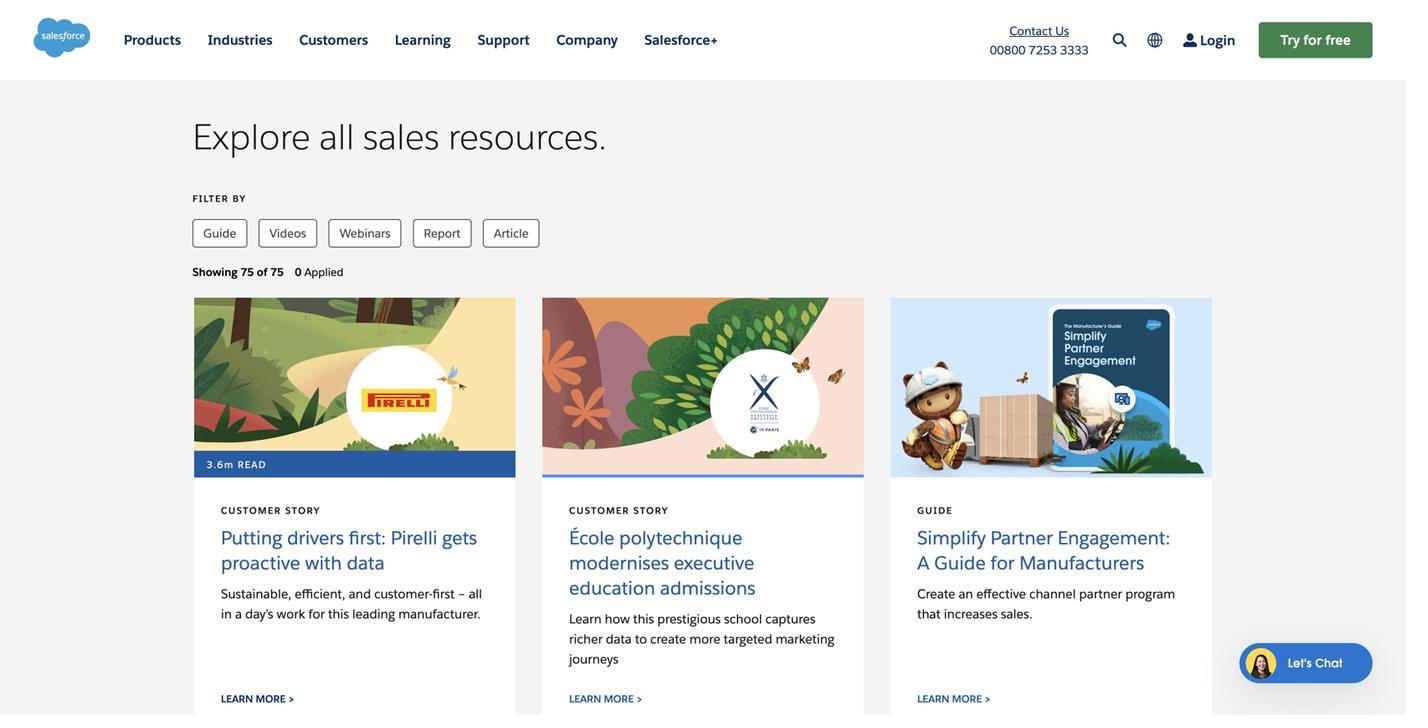 Task type: locate. For each thing, give the bounding box(es) containing it.
videos
[[270, 226, 306, 241]]

2 story from the left
[[634, 505, 669, 517]]

2 horizontal spatial more >
[[952, 693, 991, 706]]

contact us 00800 7253 3333
[[990, 24, 1089, 58]]

for
[[991, 552, 1015, 576], [308, 607, 325, 623]]

0 horizontal spatial for
[[308, 607, 325, 623]]

0 vertical spatial for
[[991, 552, 1015, 576]]

sales.
[[1001, 607, 1033, 623]]

3 learn more > from the left
[[917, 693, 991, 706]]

more > for admissions
[[604, 693, 643, 706]]

guide down filter by
[[203, 226, 236, 241]]

explore
[[193, 115, 311, 159]]

Guide checkbox
[[193, 219, 247, 248]]

sales
[[363, 115, 440, 159]]

1 horizontal spatial for
[[991, 552, 1015, 576]]

75 right of
[[270, 265, 284, 279]]

75 left of
[[241, 265, 254, 279]]

data down first:
[[347, 552, 385, 576]]

pirelli
[[391, 527, 438, 550]]

data inside putting drivers first: pirelli gets proactive with data
[[347, 552, 385, 576]]

data down how
[[606, 632, 632, 648]]

3.6m
[[207, 459, 234, 471]]

guide
[[203, 226, 236, 241], [917, 505, 953, 517], [934, 552, 986, 576]]

customer up école
[[569, 505, 630, 517]]

1 horizontal spatial more >
[[604, 693, 643, 706]]

1 horizontal spatial this
[[633, 612, 654, 628]]

polytechnique
[[619, 527, 743, 550]]

customer
[[221, 505, 282, 517], [569, 505, 630, 517]]

1 horizontal spatial story
[[634, 505, 669, 517]]

2 customer story from the left
[[569, 505, 669, 517]]

this
[[328, 607, 349, 623], [633, 612, 654, 628]]

0 horizontal spatial customer
[[221, 505, 282, 517]]

all inside sustainable, efficient, and customer-first – all in a day's work for this leading manufacturer.
[[469, 586, 482, 603]]

0 horizontal spatial data
[[347, 552, 385, 576]]

filter by
[[193, 193, 246, 205]]

this inside the learn how this prestigious school captures richer data to create more targeted marketing journeys
[[633, 612, 654, 628]]

1 horizontal spatial customer
[[569, 505, 630, 517]]

learn more > for simplify partner engagement: a guide for manufacturers
[[917, 693, 991, 706]]

report
[[424, 226, 461, 241]]

1 horizontal spatial all
[[469, 586, 482, 603]]

1 more > from the left
[[256, 693, 294, 706]]

first:
[[349, 527, 386, 550]]

customer story up putting
[[221, 505, 321, 517]]

2 learn more element from the left
[[569, 693, 643, 706]]

0 horizontal spatial story
[[285, 505, 321, 517]]

0 horizontal spatial learn more >
[[221, 693, 294, 706]]

more
[[690, 632, 721, 648]]

1 learn from the left
[[221, 693, 253, 706]]

0 horizontal spatial learn
[[221, 693, 253, 706]]

create
[[650, 632, 686, 648]]

1 learn more element from the left
[[221, 693, 294, 706]]

école
[[569, 527, 615, 550]]

read
[[238, 459, 267, 471]]

targeted
[[724, 632, 772, 648]]

0 horizontal spatial customer story
[[221, 505, 321, 517]]

1 learn more > from the left
[[221, 693, 294, 706]]

list
[[167, 298, 1239, 716]]

customer story up école
[[569, 505, 669, 517]]

learn more >
[[221, 693, 294, 706], [569, 693, 643, 706], [917, 693, 991, 706]]

2 horizontal spatial learn
[[917, 693, 949, 706]]

75
[[241, 265, 254, 279], [270, 265, 284, 279]]

learn for putting drivers first: pirelli gets proactive with data
[[221, 693, 253, 706]]

1 horizontal spatial learn more >
[[569, 693, 643, 706]]

0 horizontal spatial this
[[328, 607, 349, 623]]

partner
[[991, 527, 1053, 550]]

customer up putting
[[221, 505, 282, 517]]

1 horizontal spatial 75
[[270, 265, 284, 279]]

guide inside option
[[203, 226, 236, 241]]

1 horizontal spatial data
[[606, 632, 632, 648]]

for up effective
[[991, 552, 1015, 576]]

1 horizontal spatial customer story
[[569, 505, 669, 517]]

this up "to"
[[633, 612, 654, 628]]

manufacturer.
[[398, 607, 481, 623]]

with
[[305, 552, 342, 576]]

all right –
[[469, 586, 482, 603]]

data for this
[[606, 632, 632, 648]]

captures
[[766, 612, 816, 628]]

this down the "efficient,"
[[328, 607, 349, 623]]

partner
[[1079, 586, 1122, 603]]

3 learn more element from the left
[[917, 693, 991, 706]]

all
[[319, 115, 355, 159], [469, 586, 482, 603]]

2 learn more > from the left
[[569, 693, 643, 706]]

3 learn from the left
[[917, 693, 949, 706]]

story
[[285, 505, 321, 517], [634, 505, 669, 517]]

proactive
[[221, 552, 300, 576]]

3.6m read
[[207, 459, 267, 471]]

list containing putting drivers first: pirelli gets proactive with data
[[167, 298, 1239, 716]]

Article checkbox
[[483, 219, 540, 248]]

école polytechnique modernises executive education admissions
[[569, 527, 756, 601]]

engagement:
[[1058, 527, 1171, 550]]

Webinars checkbox
[[329, 219, 401, 248]]

learn
[[221, 693, 253, 706], [569, 693, 601, 706], [917, 693, 949, 706]]

story up drivers
[[285, 505, 321, 517]]

article
[[494, 226, 529, 241]]

putting drivers first: pirelli gets proactive with data
[[221, 527, 477, 576]]

all left sales
[[319, 115, 355, 159]]

for down the "efficient,"
[[308, 607, 325, 623]]

1 vertical spatial all
[[469, 586, 482, 603]]

0 horizontal spatial 75
[[241, 265, 254, 279]]

0 vertical spatial all
[[319, 115, 355, 159]]

2 more > from the left
[[604, 693, 643, 706]]

1 vertical spatial guide
[[917, 505, 953, 517]]

this inside sustainable, efficient, and customer-first – all in a day's work for this leading manufacturer.
[[328, 607, 349, 623]]

1 story from the left
[[285, 505, 321, 517]]

0 vertical spatial guide
[[203, 226, 236, 241]]

2 75 from the left
[[270, 265, 284, 279]]

learn more element
[[221, 693, 294, 706], [569, 693, 643, 706], [917, 693, 991, 706]]

leading
[[352, 607, 395, 623]]

2 horizontal spatial learn more element
[[917, 693, 991, 706]]

story up polytechnique
[[634, 505, 669, 517]]

program
[[1126, 586, 1175, 603]]

3 more > from the left
[[952, 693, 991, 706]]

learn for simplify partner engagement: a guide for manufacturers
[[917, 693, 949, 706]]

1 customer from the left
[[221, 505, 282, 517]]

0 horizontal spatial learn more element
[[221, 693, 294, 706]]

guide down simplify
[[934, 552, 986, 576]]

increases
[[944, 607, 998, 623]]

for inside simplify partner engagement: a guide for manufacturers
[[991, 552, 1015, 576]]

let's
[[1288, 656, 1312, 671]]

data
[[347, 552, 385, 576], [606, 632, 632, 648]]

customer story for école
[[569, 505, 669, 517]]

story for polytechnique
[[634, 505, 669, 517]]

data inside the learn how this prestigious school captures richer data to create more targeted marketing journeys
[[606, 632, 632, 648]]

1 customer story from the left
[[221, 505, 321, 517]]

2 learn from the left
[[569, 693, 601, 706]]

1 horizontal spatial learn more element
[[569, 693, 643, 706]]

2 vertical spatial guide
[[934, 552, 986, 576]]

more >
[[256, 693, 294, 706], [604, 693, 643, 706], [952, 693, 991, 706]]

learn more > for putting drivers first: pirelli gets proactive with data
[[221, 693, 294, 706]]

a
[[235, 607, 242, 623]]

0 vertical spatial data
[[347, 552, 385, 576]]

learn how this prestigious school captures richer data to create more targeted marketing journeys
[[569, 612, 835, 668]]

by
[[233, 193, 246, 205]]

customer story
[[221, 505, 321, 517], [569, 505, 669, 517]]

showing 75 of 75
[[193, 265, 284, 279]]

1 vertical spatial data
[[606, 632, 632, 648]]

to
[[635, 632, 647, 648]]

2 customer from the left
[[569, 505, 630, 517]]

executive
[[674, 552, 755, 576]]

1 horizontal spatial learn
[[569, 693, 601, 706]]

let's chat button
[[1239, 644, 1373, 684]]

how
[[605, 612, 630, 628]]

guide up simplify
[[917, 505, 953, 517]]

1 vertical spatial for
[[308, 607, 325, 623]]

2 horizontal spatial learn more >
[[917, 693, 991, 706]]

simplify partner engagement: a guide for manufacturers
[[917, 527, 1171, 576]]

0 horizontal spatial more >
[[256, 693, 294, 706]]

data for first:
[[347, 552, 385, 576]]

that
[[917, 607, 941, 623]]



Task type: vqa. For each thing, say whether or not it's contained in the screenshot.
middle LEARN
yes



Task type: describe. For each thing, give the bounding box(es) containing it.
create an effective channel partner program that increases sales.
[[917, 586, 1175, 623]]

more > for for
[[952, 693, 991, 706]]

learn more element for école polytechnique modernises executive education admissions
[[569, 693, 643, 706]]

day's
[[245, 607, 273, 623]]

Videos checkbox
[[259, 219, 317, 248]]

explore all sales resources.
[[193, 115, 607, 159]]

sustainable, efficient, and customer-first – all in a day's work for this leading manufacturer.
[[221, 586, 482, 623]]

in
[[221, 607, 232, 623]]

learn more element for simplify partner engagement: a guide for manufacturers
[[917, 693, 991, 706]]

webinars
[[340, 226, 391, 241]]

and
[[349, 586, 371, 603]]

customer-
[[374, 586, 433, 603]]

7253
[[1029, 43, 1057, 58]]

00800
[[990, 43, 1026, 58]]

applied
[[304, 265, 344, 279]]

an
[[959, 586, 973, 603]]

learn more element for putting drivers first: pirelli gets proactive with data
[[221, 693, 294, 706]]

of
[[257, 265, 267, 279]]

simplify
[[917, 527, 986, 550]]

manufacturers
[[1019, 552, 1144, 576]]

showing
[[193, 265, 238, 279]]

customer for école
[[569, 505, 630, 517]]

0 applied
[[295, 265, 344, 279]]

learn more > for école polytechnique modernises executive education admissions
[[569, 693, 643, 706]]

learn for école polytechnique modernises executive education admissions
[[569, 693, 601, 706]]

marketing
[[776, 632, 835, 648]]

putting
[[221, 527, 282, 550]]

first
[[433, 586, 455, 603]]

create
[[917, 586, 955, 603]]

channel
[[1029, 586, 1076, 603]]

prestigious
[[657, 612, 721, 628]]

for inside sustainable, efficient, and customer-first – all in a day's work for this leading manufacturer.
[[308, 607, 325, 623]]

more > for proactive
[[256, 693, 294, 706]]

–
[[458, 586, 466, 603]]

customer for putting
[[221, 505, 282, 517]]

school
[[724, 612, 762, 628]]

site tools navigation
[[960, 21, 1373, 59]]

story for drivers
[[285, 505, 321, 517]]

chat
[[1315, 656, 1343, 671]]

learn
[[569, 612, 602, 628]]

effective
[[977, 586, 1026, 603]]

richer
[[569, 632, 603, 648]]

resources.
[[448, 115, 607, 159]]

Report checkbox
[[413, 219, 471, 248]]

contact
[[1010, 24, 1052, 39]]

3333
[[1060, 43, 1089, 58]]

contact us link
[[1010, 24, 1069, 39]]

gets
[[442, 527, 477, 550]]

guide inside simplify partner engagement: a guide for manufacturers
[[934, 552, 986, 576]]

us
[[1055, 24, 1069, 39]]

filter
[[193, 193, 229, 205]]

journeys
[[569, 652, 619, 668]]

0 horizontal spatial all
[[319, 115, 355, 159]]

education
[[569, 577, 655, 601]]

0
[[295, 265, 302, 279]]

let's chat
[[1288, 656, 1343, 671]]

efficient,
[[295, 586, 345, 603]]

customer story for putting
[[221, 505, 321, 517]]

a
[[917, 552, 930, 576]]

drivers
[[287, 527, 344, 550]]

sustainable,
[[221, 586, 291, 603]]

modernises
[[569, 552, 669, 576]]

1 75 from the left
[[241, 265, 254, 279]]

work
[[277, 607, 305, 623]]

admissions
[[660, 577, 756, 601]]



